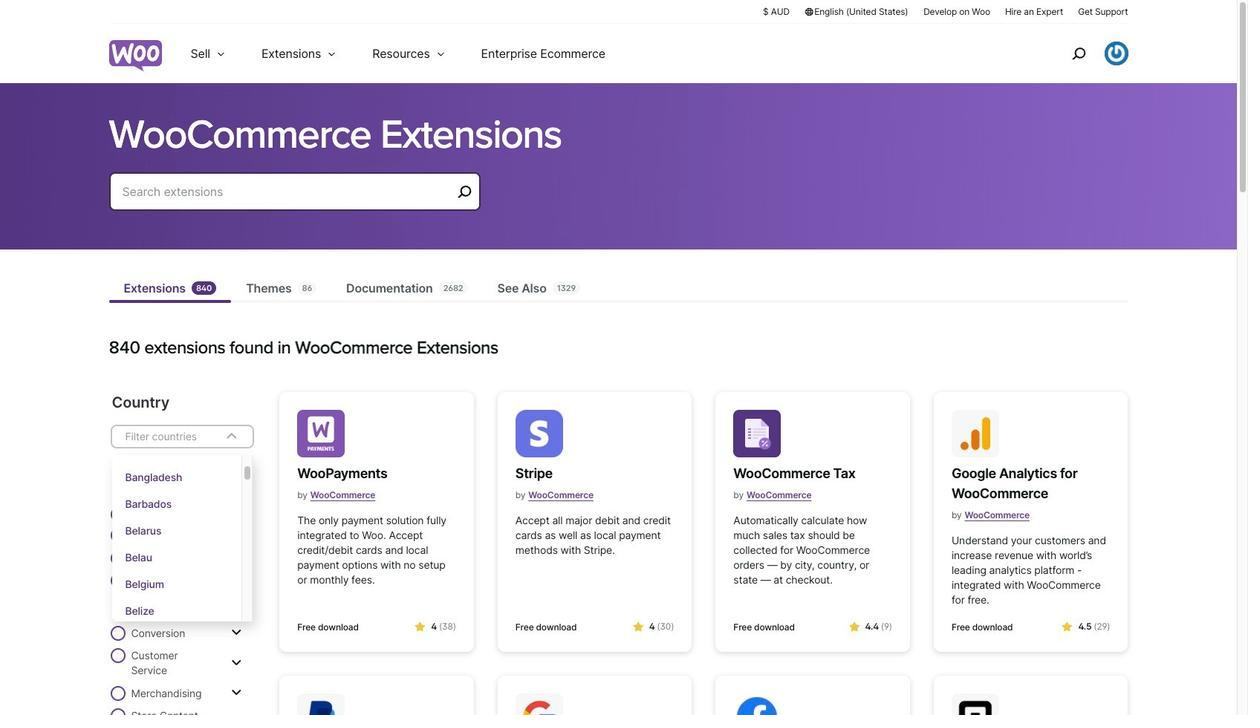 Task type: locate. For each thing, give the bounding box(es) containing it.
open account menu image
[[1105, 42, 1129, 65]]

3 option from the top
[[112, 491, 242, 518]]

5 option from the top
[[112, 545, 242, 572]]

2 option from the top
[[112, 464, 242, 491]]

Filter countries field
[[110, 425, 254, 625], [124, 427, 213, 447]]

option
[[112, 438, 242, 464], [112, 464, 242, 491], [112, 491, 242, 518], [112, 518, 242, 545], [112, 545, 242, 572], [112, 572, 242, 598], [112, 598, 242, 625]]

2 show subcategories image from the top
[[231, 627, 242, 639]]

None search field
[[109, 172, 480, 229]]

6 option from the top
[[112, 572, 242, 598]]

Search extensions search field
[[122, 181, 452, 202]]

show subcategories image
[[231, 552, 242, 564], [231, 627, 242, 639], [231, 657, 242, 669], [231, 687, 242, 699]]

show subcategories image
[[231, 590, 242, 602]]

list box
[[112, 438, 253, 625]]



Task type: describe. For each thing, give the bounding box(es) containing it.
7 option from the top
[[112, 598, 242, 625]]

angle down image
[[223, 428, 241, 446]]

1 option from the top
[[112, 438, 242, 464]]

3 show subcategories image from the top
[[231, 657, 242, 669]]

1 show subcategories image from the top
[[231, 552, 242, 564]]

4 show subcategories image from the top
[[231, 687, 242, 699]]

service navigation menu element
[[1040, 29, 1129, 78]]

search image
[[1067, 42, 1091, 65]]

4 option from the top
[[112, 518, 242, 545]]



